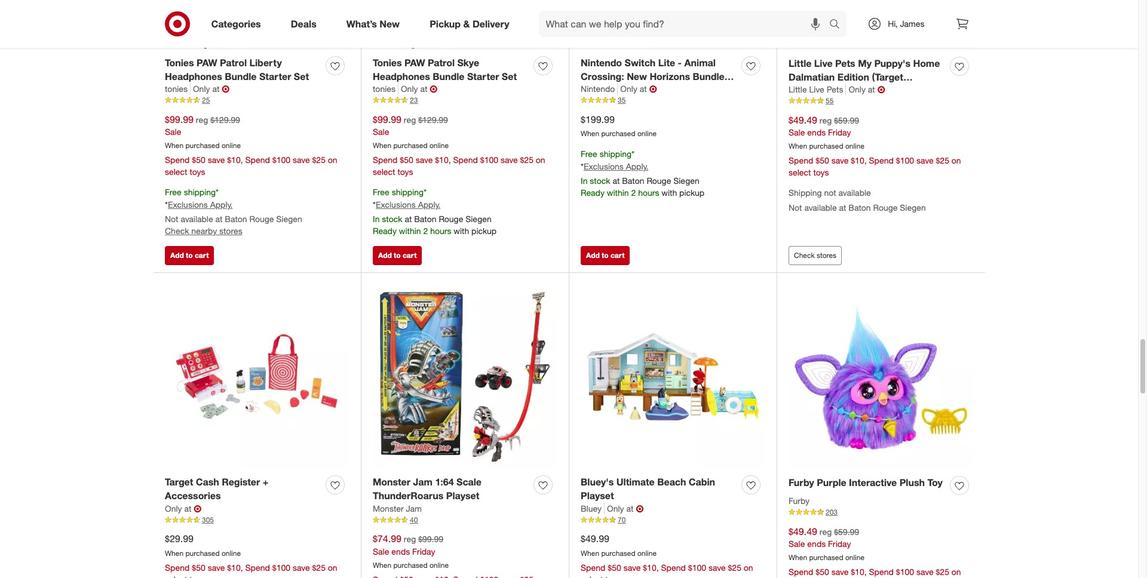 Task type: vqa. For each thing, say whether or not it's contained in the screenshot.
"Pay as low as $13/mo. With Affirm"
no



Task type: locate. For each thing, give the bounding box(es) containing it.
$49.49 reg $59.99 sale ends friday when purchased online spend $50 save $10, spend $100 save $25 on select toys
[[789, 114, 961, 178]]

rouge inside shipping not available not available at baton rouge siegen
[[873, 203, 898, 213]]

$129.99 for liberty
[[210, 114, 240, 125]]

target cash register + accessories link
[[165, 476, 321, 503]]

1 add to cart button from the left
[[165, 246, 214, 266]]

1 vertical spatial stock
[[382, 214, 403, 224]]

starter for liberty
[[259, 70, 291, 82]]

purchased inside $74.99 reg $99.99 sale ends friday when purchased online
[[394, 561, 428, 570]]

2 tonies from the left
[[373, 57, 402, 69]]

3 bundle from the left
[[693, 70, 725, 82]]

jam up the 40
[[406, 504, 422, 514]]

3 add from the left
[[586, 251, 600, 260]]

¬ down the (target at the right of the page
[[878, 84, 886, 96]]

baton for tonies paw patrol liberty headphones bundle starter set
[[225, 214, 247, 224]]

reg for furby purple interactive plush toy
[[820, 527, 832, 537]]

tonies inside tonies paw patrol skye headphones bundle starter set
[[373, 57, 402, 69]]

siegen inside shipping not available not available at baton rouge siegen
[[900, 203, 926, 213]]

tonies for tonies paw patrol skye headphones bundle starter set
[[373, 57, 402, 69]]

0 horizontal spatial -
[[678, 57, 682, 69]]

1 nintendo from the top
[[581, 57, 622, 69]]

1 paw from the left
[[197, 57, 217, 69]]

on inside $49.49 reg $59.99 sale ends friday when purchased online spend $50 save $10, spend $100 save $25 on select toys
[[952, 155, 961, 166]]

$59.99 down 203
[[834, 527, 859, 537]]

available right not at top right
[[839, 188, 871, 198]]

¬ down tonies paw patrol liberty headphones bundle starter set
[[222, 83, 230, 95]]

0 vertical spatial jam
[[413, 477, 433, 489]]

only at ¬
[[165, 503, 202, 515]]

$10,
[[227, 155, 243, 165], [435, 155, 451, 165], [851, 155, 867, 166], [227, 563, 243, 573], [643, 563, 659, 573], [851, 567, 867, 577]]

edition down horizons
[[655, 84, 687, 96]]

$25 inside $49.49 reg $59.99 sale ends friday when purchased online spend $50 save $10, spend $100 save $25 on select toys
[[936, 155, 950, 166]]

tonies only at ¬ up 23
[[373, 83, 438, 95]]

pets up "55"
[[827, 84, 843, 95]]

2 horizontal spatial to
[[602, 251, 609, 260]]

bundle down liberty
[[225, 70, 257, 82]]

¬ for liberty
[[222, 83, 230, 95]]

little live pets my puppy's home dalmatian edition (target exclusive)
[[789, 57, 940, 96]]

70 link
[[581, 515, 765, 526]]

furby purple interactive plush toy image
[[789, 285, 974, 470], [789, 285, 974, 470]]

3 to from the left
[[602, 251, 609, 260]]

pickup for $199.99
[[680, 188, 705, 198]]

with for $199.99
[[662, 188, 677, 198]]

nintendo for nintendo only at ¬
[[581, 84, 615, 94]]

2 headphones from the left
[[373, 70, 430, 82]]

tonies
[[165, 84, 188, 94], [373, 84, 396, 94]]

ready for $99.99
[[373, 226, 397, 236]]

not
[[789, 203, 802, 213], [165, 214, 178, 224]]

shipping
[[600, 149, 632, 159], [184, 187, 216, 197], [392, 187, 424, 197]]

furby inside "link"
[[789, 477, 814, 489]]

2 cart from the left
[[403, 251, 417, 260]]

1 horizontal spatial tonies
[[373, 57, 402, 69]]

paw
[[197, 57, 217, 69], [405, 57, 425, 69]]

$129.99 down 25 link
[[210, 114, 240, 125]]

1 horizontal spatial paw
[[405, 57, 425, 69]]

friday down 203
[[828, 539, 851, 549]]

bluey only at ¬
[[581, 503, 644, 515]]

$100 inside $49.49 reg $59.99 sale ends friday when purchased online spend $50 save $10, spend $100 save $25 on
[[896, 567, 914, 577]]

0 horizontal spatial playset
[[446, 490, 480, 502]]

2 vertical spatial available
[[181, 214, 213, 224]]

jam
[[413, 477, 433, 489], [406, 504, 422, 514]]

$59.99 inside $49.49 reg $59.99 sale ends friday when purchased online spend $50 save $10, spend $100 save $25 on select toys
[[834, 115, 859, 125]]

1 tonies link from the left
[[165, 83, 191, 95]]

baton for nintendo switch lite - animal crossing: new horizons bundle - isabelle's aloha edition
[[622, 176, 645, 186]]

ends
[[808, 127, 826, 138], [808, 539, 826, 549], [392, 547, 410, 557]]

1 vertical spatial not
[[165, 214, 178, 224]]

1 patrol from the left
[[220, 57, 247, 69]]

1 vertical spatial edition
[[655, 84, 687, 96]]

1 set from the left
[[294, 70, 309, 82]]

patrol inside tonies paw patrol liberty headphones bundle starter set
[[220, 57, 247, 69]]

paw up 25
[[197, 57, 217, 69]]

little live pets my puppy's home dalmatian edition (target exclusive) image
[[789, 0, 974, 50], [789, 0, 974, 50]]

2 patrol from the left
[[428, 57, 455, 69]]

starter down liberty
[[259, 70, 291, 82]]

online inside $29.99 when purchased online spend $50 save $10, spend $100 save $25 on select toys
[[222, 549, 241, 558]]

select inside $29.99 when purchased online spend $50 save $10, spend $100 save $25 on select toys
[[165, 575, 187, 578]]

reg down "55"
[[820, 115, 832, 125]]

starter down the skye
[[467, 70, 499, 82]]

at inside bluey only at ¬
[[627, 504, 634, 514]]

exclusions inside free shipping * * exclusions apply. not available at baton rouge siegen check nearby stores
[[168, 200, 208, 210]]

friday down the 40
[[412, 547, 435, 557]]

what's new
[[346, 18, 400, 30]]

0 horizontal spatial 2
[[423, 226, 428, 236]]

what's
[[346, 18, 377, 30]]

1 tonies from the left
[[165, 57, 194, 69]]

pets inside little live pets only at ¬
[[827, 84, 843, 95]]

sale for tonies paw patrol liberty headphones bundle starter set
[[165, 127, 181, 137]]

0 horizontal spatial bundle
[[225, 70, 257, 82]]

siegen
[[674, 176, 700, 186], [900, 203, 926, 213], [276, 214, 302, 224], [466, 214, 492, 224]]

within for $199.99
[[607, 188, 629, 198]]

only up 23
[[401, 84, 418, 94]]

pets for only
[[827, 84, 843, 95]]

1 $49.49 from the top
[[789, 114, 817, 126]]

1 horizontal spatial starter
[[467, 70, 499, 82]]

hi,
[[888, 19, 898, 29]]

dalmatian
[[789, 71, 835, 83]]

shipping
[[789, 188, 822, 198]]

stock
[[590, 176, 610, 186], [382, 214, 403, 224]]

only up 35
[[621, 84, 638, 94]]

0 horizontal spatial tonies only at ¬
[[165, 83, 230, 95]]

monster inside monster jam 1:64 scale thunderroarus playset
[[373, 477, 411, 489]]

baton inside free shipping * * exclusions apply. not available at baton rouge siegen check nearby stores
[[225, 214, 247, 224]]

0 vertical spatial $49.49
[[789, 114, 817, 126]]

categories
[[211, 18, 261, 30]]

check stores button
[[789, 246, 842, 266]]

playset down bluey's
[[581, 490, 614, 502]]

exclusions apply. button for tonies paw patrol liberty headphones bundle starter set
[[168, 199, 233, 211]]

0 horizontal spatial with
[[454, 226, 469, 236]]

siegen for nintendo switch lite - animal crossing: new horizons bundle - isabelle's aloha edition
[[674, 176, 700, 186]]

2 furby from the top
[[789, 496, 810, 506]]

2 playset from the left
[[581, 490, 614, 502]]

monster jam 1:64 scale thunderroarus playset image
[[373, 285, 557, 469], [373, 285, 557, 469]]

1 vertical spatial available
[[805, 203, 837, 213]]

bluey's ultimate beach cabin playset image
[[581, 285, 765, 469], [581, 285, 765, 469]]

at
[[212, 84, 220, 94], [420, 84, 427, 94], [640, 84, 647, 94], [868, 84, 875, 95], [613, 176, 620, 186], [839, 203, 846, 213], [215, 214, 223, 224], [405, 214, 412, 224], [184, 504, 191, 514], [627, 504, 634, 514]]

free for tonies paw patrol skye headphones bundle starter set
[[373, 187, 389, 197]]

exclusions apply. button for nintendo switch lite - animal crossing: new horizons bundle - isabelle's aloha edition
[[584, 161, 649, 173]]

0 horizontal spatial add
[[170, 251, 184, 260]]

0 horizontal spatial tonies
[[165, 84, 188, 94]]

0 vertical spatial within
[[607, 188, 629, 198]]

0 vertical spatial available
[[839, 188, 871, 198]]

paw up 23
[[405, 57, 425, 69]]

2 add to cart from the left
[[378, 251, 417, 260]]

to for nintendo switch lite - animal crossing: new horizons bundle - isabelle's aloha edition
[[602, 251, 609, 260]]

only up 25
[[193, 84, 210, 94]]

$10, inside $49.49 reg $59.99 sale ends friday when purchased online spend $50 save $10, spend $100 save $25 on
[[851, 567, 867, 577]]

0 vertical spatial little
[[789, 57, 812, 69]]

apply. for tonies paw patrol liberty headphones bundle starter set
[[210, 200, 233, 210]]

-
[[678, 57, 682, 69], [727, 70, 731, 82]]

3 add to cart from the left
[[586, 251, 625, 260]]

add to cart for tonies paw patrol skye headphones bundle starter set
[[378, 251, 417, 260]]

not down shipping
[[789, 203, 802, 213]]

1 furby from the top
[[789, 477, 814, 489]]

online down the 55 link
[[846, 142, 865, 151]]

0 vertical spatial live
[[814, 57, 833, 69]]

only inside nintendo only at ¬
[[621, 84, 638, 94]]

baton for tonies paw patrol skye headphones bundle starter set
[[414, 214, 437, 224]]

0 vertical spatial ready
[[581, 188, 605, 198]]

1 $129.99 from the left
[[210, 114, 240, 125]]

1 horizontal spatial tonies
[[373, 84, 396, 94]]

little inside little live pets my puppy's home dalmatian edition (target exclusive)
[[789, 57, 812, 69]]

0 horizontal spatial add to cart button
[[165, 246, 214, 266]]

$50 inside $49.49 reg $59.99 sale ends friday when purchased online spend $50 save $10, spend $100 save $25 on
[[816, 567, 829, 577]]

1 $59.99 from the top
[[834, 115, 859, 125]]

ends down 203
[[808, 539, 826, 549]]

2 bundle from the left
[[433, 70, 465, 82]]

1 horizontal spatial -
[[727, 70, 731, 82]]

bundle down animal
[[693, 70, 725, 82]]

reg down 203
[[820, 527, 832, 537]]

1 little from the top
[[789, 57, 812, 69]]

purchased down $29.99
[[186, 549, 220, 558]]

nintendo up crossing:
[[581, 57, 622, 69]]

bundle inside nintendo switch lite - animal crossing: new horizons bundle - isabelle's aloha edition
[[693, 70, 725, 82]]

0 horizontal spatial not
[[165, 214, 178, 224]]

0 horizontal spatial paw
[[197, 57, 217, 69]]

scale
[[457, 477, 482, 489]]

tonies paw patrol skye headphones bundle starter set link
[[373, 56, 529, 83]]

new up aloha
[[627, 70, 647, 82]]

¬ down accessories
[[194, 503, 202, 515]]

0 horizontal spatial $99.99 reg $129.99 sale when purchased online spend $50 save $10, spend $100 save $25 on select toys
[[165, 113, 337, 177]]

online down the 203 link
[[846, 554, 865, 563]]

0 horizontal spatial free
[[165, 187, 182, 197]]

register
[[222, 477, 260, 489]]

1 vertical spatial $59.99
[[834, 527, 859, 537]]

add to cart button for nintendo switch lite - animal crossing: new horizons bundle - isabelle's aloha edition
[[581, 246, 630, 266]]

stores
[[219, 226, 242, 236], [817, 251, 837, 260]]

1 bundle from the left
[[225, 70, 257, 82]]

2 horizontal spatial bundle
[[693, 70, 725, 82]]

at inside only at ¬
[[184, 504, 191, 514]]

reg down the 40
[[404, 534, 416, 545]]

0 horizontal spatial new
[[380, 18, 400, 30]]

1 tonies only at ¬ from the left
[[165, 83, 230, 95]]

0 vertical spatial with
[[662, 188, 677, 198]]

2 $129.99 from the left
[[418, 114, 448, 125]]

$99.99
[[165, 113, 194, 125], [373, 113, 402, 125], [418, 534, 443, 545]]

1 horizontal spatial free shipping * * exclusions apply. in stock at  baton rouge siegen ready within 2 hours with pickup
[[581, 149, 705, 198]]

1 add to cart from the left
[[170, 251, 209, 260]]

1 vertical spatial little
[[789, 84, 807, 95]]

patrol for liberty
[[220, 57, 247, 69]]

reg inside $49.49 reg $59.99 sale ends friday when purchased online spend $50 save $10, spend $100 save $25 on
[[820, 527, 832, 537]]

$99.99 reg $129.99 sale when purchased online spend $50 save $10, spend $100 save $25 on select toys for skye
[[373, 113, 545, 177]]

add for tonies paw patrol skye headphones bundle starter set
[[378, 251, 392, 260]]

1 cart from the left
[[195, 251, 209, 260]]

shipping inside free shipping * * exclusions apply. not available at baton rouge siegen check nearby stores
[[184, 187, 216, 197]]

0 vertical spatial not
[[789, 203, 802, 213]]

0 horizontal spatial set
[[294, 70, 309, 82]]

$99.99 for tonies paw patrol skye headphones bundle starter set
[[373, 113, 402, 125]]

2 add from the left
[[378, 251, 392, 260]]

1 horizontal spatial add to cart button
[[373, 246, 422, 266]]

$25
[[312, 155, 326, 165], [520, 155, 534, 165], [936, 155, 950, 166], [312, 563, 326, 573], [728, 563, 742, 573], [936, 567, 950, 577]]

¬ down tonies paw patrol skye headphones bundle starter set
[[430, 83, 438, 95]]

sale for little live pets my puppy's home dalmatian edition (target exclusive)
[[789, 127, 805, 138]]

headphones up 25
[[165, 70, 222, 82]]

$100 inside $49.99 when purchased online spend $50 save $10, spend $100 save $25 on select toys
[[688, 563, 706, 573]]

1 horizontal spatial hours
[[638, 188, 659, 198]]

cabin
[[689, 477, 715, 489]]

3 add to cart button from the left
[[581, 246, 630, 266]]

0 vertical spatial nintendo
[[581, 57, 622, 69]]

0 horizontal spatial within
[[399, 226, 421, 236]]

2 horizontal spatial apply.
[[626, 161, 649, 172]]

1 add from the left
[[170, 251, 184, 260]]

0 vertical spatial hours
[[638, 188, 659, 198]]

furby
[[789, 477, 814, 489], [789, 496, 810, 506]]

patrol left liberty
[[220, 57, 247, 69]]

tonies only at ¬
[[165, 83, 230, 95], [373, 83, 438, 95]]

1 horizontal spatial stock
[[590, 176, 610, 186]]

pets left my
[[836, 57, 856, 69]]

hours for $199.99
[[638, 188, 659, 198]]

35
[[618, 96, 626, 105]]

headphones for tonies paw patrol skye headphones bundle starter set
[[373, 70, 430, 82]]

online inside $74.99 reg $99.99 sale ends friday when purchased online
[[430, 561, 449, 570]]

2 for $199.99
[[631, 188, 636, 198]]

2 horizontal spatial shipping
[[600, 149, 632, 159]]

exclusions apply. button for tonies paw patrol skye headphones bundle starter set
[[376, 199, 441, 211]]

new right what's
[[380, 18, 400, 30]]

1 horizontal spatial cart
[[403, 251, 417, 260]]

patrol left the skye
[[428, 57, 455, 69]]

bundle down the skye
[[433, 70, 465, 82]]

55 link
[[789, 96, 974, 106]]

nintendo down crossing:
[[581, 84, 615, 94]]

tonies paw patrol liberty headphones bundle starter set image
[[165, 0, 349, 49], [165, 0, 349, 49]]

exclusions
[[584, 161, 624, 172], [168, 200, 208, 210], [376, 200, 416, 210]]

ends down "55"
[[808, 127, 826, 138]]

reg for little live pets my puppy's home dalmatian edition (target exclusive)
[[820, 115, 832, 125]]

online inside $49.49 reg $59.99 sale ends friday when purchased online spend $50 save $10, spend $100 save $25 on select toys
[[846, 142, 865, 151]]

patrol for skye
[[428, 57, 455, 69]]

nintendo switch lite - animal crossing: new horizons bundle - isabelle's aloha edition link
[[581, 56, 737, 96]]

set inside tonies paw patrol skye headphones bundle starter set
[[502, 70, 517, 82]]

$49.49 down the furby link
[[789, 526, 817, 538]]

purchased down $74.99 at the bottom of page
[[394, 561, 428, 570]]

siegen for tonies paw patrol liberty headphones bundle starter set
[[276, 214, 302, 224]]

only inside bluey only at ¬
[[607, 504, 624, 514]]

live inside little live pets my puppy's home dalmatian edition (target exclusive)
[[814, 57, 833, 69]]

$129.99
[[210, 114, 240, 125], [418, 114, 448, 125]]

interactive
[[849, 477, 897, 489]]

1 horizontal spatial bundle
[[433, 70, 465, 82]]

select inside $49.99 when purchased online spend $50 save $10, spend $100 save $25 on select toys
[[581, 575, 603, 578]]

bluey
[[581, 504, 602, 514]]

2 horizontal spatial cart
[[611, 251, 625, 260]]

set up 25 link
[[294, 70, 309, 82]]

only up the 70
[[607, 504, 624, 514]]

baton inside shipping not available not available at baton rouge siegen
[[849, 203, 871, 213]]

little down dalmatian
[[789, 84, 807, 95]]

2 for $99.99
[[423, 226, 428, 236]]

free inside free shipping * * exclusions apply. not available at baton rouge siegen check nearby stores
[[165, 187, 182, 197]]

purchased down 203
[[809, 554, 844, 563]]

live down dalmatian
[[809, 84, 825, 95]]

on inside $49.49 reg $59.99 sale ends friday when purchased online spend $50 save $10, spend $100 save $25 on
[[952, 567, 961, 577]]

stores inside free shipping * * exclusions apply. not available at baton rouge siegen check nearby stores
[[219, 226, 242, 236]]

purchased down "$49.99"
[[601, 549, 636, 558]]

purchased down 25
[[186, 141, 220, 150]]

free shipping * * exclusions apply. in stock at  baton rouge siegen ready within 2 hours with pickup
[[581, 149, 705, 198], [373, 187, 497, 236]]

0 horizontal spatial patrol
[[220, 57, 247, 69]]

friday inside $49.49 reg $59.99 sale ends friday when purchased online spend $50 save $10, spend $100 save $25 on
[[828, 539, 851, 549]]

at inside shipping not available not available at baton rouge siegen
[[839, 203, 846, 213]]

1 vertical spatial $49.49
[[789, 526, 817, 538]]

1 vertical spatial 2
[[423, 226, 428, 236]]

paw inside tonies paw patrol liberty headphones bundle starter set
[[197, 57, 217, 69]]

target cash register + accessories image
[[165, 285, 349, 469], [165, 285, 349, 469]]

with
[[662, 188, 677, 198], [454, 226, 469, 236]]

0 horizontal spatial check
[[165, 226, 189, 236]]

tonies paw patrol skye headphones bundle starter set image
[[373, 0, 557, 49], [373, 0, 557, 49]]

ends inside $74.99 reg $99.99 sale ends friday when purchased online
[[392, 547, 410, 557]]

0 horizontal spatial shipping
[[184, 187, 216, 197]]

toy
[[928, 477, 943, 489]]

$50 inside $49.49 reg $59.99 sale ends friday when purchased online spend $50 save $10, spend $100 save $25 on select toys
[[816, 155, 829, 166]]

$49.49 inside $49.49 reg $59.99 sale ends friday when purchased online spend $50 save $10, spend $100 save $25 on select toys
[[789, 114, 817, 126]]

$99.99 reg $129.99 sale when purchased online spend $50 save $10, spend $100 save $25 on select toys
[[165, 113, 337, 177], [373, 113, 545, 177]]

$99.99 reg $129.99 sale when purchased online spend $50 save $10, spend $100 save $25 on select toys down the 23 link
[[373, 113, 545, 177]]

1 playset from the left
[[446, 490, 480, 502]]

23
[[410, 96, 418, 105]]

edition
[[838, 71, 870, 83], [655, 84, 687, 96]]

1 tonies from the left
[[165, 84, 188, 94]]

0 vertical spatial in
[[581, 176, 588, 186]]

bundle inside tonies paw patrol liberty headphones bundle starter set
[[225, 70, 257, 82]]

1 horizontal spatial check
[[794, 251, 815, 260]]

2 add to cart button from the left
[[373, 246, 422, 266]]

only inside only at ¬
[[165, 504, 182, 514]]

live for little live pets my puppy's home dalmatian edition (target exclusive)
[[814, 57, 833, 69]]

online down 35 link
[[638, 129, 657, 138]]

at inside nintendo only at ¬
[[640, 84, 647, 94]]

rouge inside free shipping * * exclusions apply. not available at baton rouge siegen check nearby stores
[[250, 214, 274, 224]]

patrol
[[220, 57, 247, 69], [428, 57, 455, 69]]

1 horizontal spatial tonies link
[[373, 83, 399, 95]]

0 horizontal spatial edition
[[655, 84, 687, 96]]

monster jam link
[[373, 503, 422, 515]]

1 horizontal spatial within
[[607, 188, 629, 198]]

playset inside bluey's ultimate beach cabin playset
[[581, 490, 614, 502]]

ends inside $49.49 reg $59.99 sale ends friday when purchased online spend $50 save $10, spend $100 save $25 on
[[808, 539, 826, 549]]

2 horizontal spatial $99.99
[[418, 534, 443, 545]]

when
[[581, 129, 600, 138], [165, 141, 184, 150], [373, 141, 392, 150], [789, 142, 807, 151], [165, 549, 184, 558], [581, 549, 600, 558], [789, 554, 807, 563], [373, 561, 392, 570]]

pickup & delivery
[[430, 18, 509, 30]]

$99.99 inside $74.99 reg $99.99 sale ends friday when purchased online
[[418, 534, 443, 545]]

1 horizontal spatial add
[[378, 251, 392, 260]]

2 monster from the top
[[373, 504, 404, 514]]

1 vertical spatial new
[[627, 70, 647, 82]]

headphones inside tonies paw patrol liberty headphones bundle starter set
[[165, 70, 222, 82]]

new inside "what's new" link
[[380, 18, 400, 30]]

nintendo switch lite - animal crossing: new horizons bundle - isabelle's aloha edition image
[[581, 0, 765, 49], [581, 0, 765, 49]]

baton
[[622, 176, 645, 186], [849, 203, 871, 213], [225, 214, 247, 224], [414, 214, 437, 224]]

shipping not available not available at baton rouge siegen
[[789, 188, 926, 213]]

purchased inside $29.99 when purchased online spend $50 save $10, spend $100 save $25 on select toys
[[186, 549, 220, 558]]

rouge
[[647, 176, 671, 186], [873, 203, 898, 213], [250, 214, 274, 224], [439, 214, 463, 224]]

1 vertical spatial check
[[794, 251, 815, 260]]

only down accessories
[[165, 504, 182, 514]]

$59.99 down little live pets only at ¬
[[834, 115, 859, 125]]

toys inside $29.99 when purchased online spend $50 save $10, spend $100 save $25 on select toys
[[190, 575, 205, 578]]

2 horizontal spatial add to cart
[[586, 251, 625, 260]]

rouge for tonies paw patrol skye headphones bundle starter set
[[439, 214, 463, 224]]

exclusions for tonies paw patrol skye headphones bundle starter set
[[376, 200, 416, 210]]

$129.99 down the 23 link
[[418, 114, 448, 125]]

0 horizontal spatial headphones
[[165, 70, 222, 82]]

$100
[[272, 155, 290, 165], [480, 155, 498, 165], [896, 155, 914, 166], [272, 563, 290, 573], [688, 563, 706, 573], [896, 567, 914, 577]]

0 vertical spatial $59.99
[[834, 115, 859, 125]]

2 tonies only at ¬ from the left
[[373, 83, 438, 95]]

check inside button
[[794, 251, 815, 260]]

add for tonies paw patrol liberty headphones bundle starter set
[[170, 251, 184, 260]]

tonies link for tonies paw patrol liberty headphones bundle starter set
[[165, 83, 191, 95]]

2 little from the top
[[789, 84, 807, 95]]

check stores
[[794, 251, 837, 260]]

0 horizontal spatial add to cart
[[170, 251, 209, 260]]

free shipping * * exclusions apply. in stock at  baton rouge siegen ready within 2 hours with pickup for $199.99
[[581, 149, 705, 198]]

1:64
[[435, 477, 454, 489]]

nintendo inside nintendo only at ¬
[[581, 84, 615, 94]]

1 horizontal spatial ready
[[581, 188, 605, 198]]

2 tonies link from the left
[[373, 83, 399, 95]]

set up the 23 link
[[502, 70, 517, 82]]

reg down 23
[[404, 114, 416, 125]]

live inside little live pets only at ¬
[[809, 84, 825, 95]]

check inside free shipping * * exclusions apply. not available at baton rouge siegen check nearby stores
[[165, 226, 189, 236]]

paw inside tonies paw patrol skye headphones bundle starter set
[[405, 57, 425, 69]]

¬ down bluey's ultimate beach cabin playset
[[636, 503, 644, 515]]

1 horizontal spatial add to cart
[[378, 251, 417, 260]]

1 horizontal spatial headphones
[[373, 70, 430, 82]]

rouge for tonies paw patrol liberty headphones bundle starter set
[[250, 214, 274, 224]]

edition inside nintendo switch lite - animal crossing: new horizons bundle - isabelle's aloha edition
[[655, 84, 687, 96]]

2 horizontal spatial free
[[581, 149, 597, 159]]

$50
[[192, 155, 205, 165], [400, 155, 413, 165], [816, 155, 829, 166], [192, 563, 205, 573], [608, 563, 621, 573], [816, 567, 829, 577]]

available
[[839, 188, 871, 198], [805, 203, 837, 213], [181, 214, 213, 224]]

0 vertical spatial pets
[[836, 57, 856, 69]]

$199.99
[[581, 113, 615, 125]]

purchased inside $49.49 reg $59.99 sale ends friday when purchased online spend $50 save $10, spend $100 save $25 on select toys
[[809, 142, 844, 151]]

nintendo inside nintendo switch lite - animal crossing: new horizons bundle - isabelle's aloha edition
[[581, 57, 622, 69]]

bundle for skye
[[433, 70, 465, 82]]

0 horizontal spatial free shipping * * exclusions apply. in stock at  baton rouge siegen ready within 2 hours with pickup
[[373, 187, 497, 236]]

0 vertical spatial check
[[165, 226, 189, 236]]

*
[[632, 149, 635, 159], [581, 161, 584, 172], [216, 187, 219, 197], [424, 187, 427, 197], [165, 200, 168, 210], [373, 200, 376, 210]]

ready for $199.99
[[581, 188, 605, 198]]

0 horizontal spatial $129.99
[[210, 114, 240, 125]]

monster up 'thunderroarus'
[[373, 477, 411, 489]]

reg inside $49.49 reg $59.99 sale ends friday when purchased online spend $50 save $10, spend $100 save $25 on select toys
[[820, 115, 832, 125]]

- right horizons
[[727, 70, 731, 82]]

1 vertical spatial within
[[399, 226, 421, 236]]

0 vertical spatial edition
[[838, 71, 870, 83]]

1 vertical spatial live
[[809, 84, 825, 95]]

purchased inside $49.49 reg $59.99 sale ends friday when purchased online spend $50 save $10, spend $100 save $25 on
[[809, 554, 844, 563]]

headphones up 23
[[373, 70, 430, 82]]

live for little live pets only at ¬
[[809, 84, 825, 95]]

shipping for nintendo switch lite - animal crossing: new horizons bundle - isabelle's aloha edition
[[600, 149, 632, 159]]

ends down $74.99 at the bottom of page
[[392, 547, 410, 557]]

- right lite
[[678, 57, 682, 69]]

tonies link
[[165, 83, 191, 95], [373, 83, 399, 95]]

0 vertical spatial pickup
[[680, 188, 705, 198]]

1 horizontal spatial shipping
[[392, 187, 424, 197]]

2 $49.49 from the top
[[789, 526, 817, 538]]

only up the 55 link
[[849, 84, 866, 95]]

$129.99 for skye
[[418, 114, 448, 125]]

ends inside $49.49 reg $59.99 sale ends friday when purchased online spend $50 save $10, spend $100 save $25 on select toys
[[808, 127, 826, 138]]

friday down "55"
[[828, 127, 851, 138]]

reg down 25
[[196, 114, 208, 125]]

nintendo switch lite - animal crossing: new horizons bundle - isabelle's aloha edition
[[581, 57, 731, 96]]

reg
[[196, 114, 208, 125], [404, 114, 416, 125], [820, 115, 832, 125], [820, 527, 832, 537], [404, 534, 416, 545]]

$49.49 inside $49.49 reg $59.99 sale ends friday when purchased online spend $50 save $10, spend $100 save $25 on
[[789, 526, 817, 538]]

1 horizontal spatial in
[[581, 176, 588, 186]]

3 cart from the left
[[611, 251, 625, 260]]

monster down 'thunderroarus'
[[373, 504, 404, 514]]

1 starter from the left
[[259, 70, 291, 82]]

puppy's
[[875, 57, 911, 69]]

stock for $99.99
[[382, 214, 403, 224]]

$99.99 reg $129.99 sale when purchased online spend $50 save $10, spend $100 save $25 on select toys down 25 link
[[165, 113, 337, 177]]

tonies link for tonies paw patrol skye headphones bundle starter set
[[373, 83, 399, 95]]

1 vertical spatial pickup
[[472, 226, 497, 236]]

spend
[[165, 155, 190, 165], [245, 155, 270, 165], [373, 155, 398, 165], [453, 155, 478, 165], [789, 155, 814, 166], [869, 155, 894, 166], [165, 563, 190, 573], [245, 563, 270, 573], [581, 563, 606, 573], [661, 563, 686, 573], [789, 567, 814, 577], [869, 567, 894, 577]]

when inside $49.99 when purchased online spend $50 save $10, spend $100 save $25 on select toys
[[581, 549, 600, 558]]

in
[[581, 176, 588, 186], [373, 214, 380, 224]]

2 horizontal spatial exclusions
[[584, 161, 624, 172]]

2 horizontal spatial exclusions apply. button
[[584, 161, 649, 173]]

What can we help you find? suggestions appear below search field
[[539, 11, 833, 37]]

2 set from the left
[[502, 70, 517, 82]]

&
[[463, 18, 470, 30]]

$49.99 when purchased online spend $50 save $10, spend $100 save $25 on select toys
[[581, 533, 753, 578]]

0 horizontal spatial starter
[[259, 70, 291, 82]]

2 tonies from the left
[[373, 84, 396, 94]]

1 vertical spatial in
[[373, 214, 380, 224]]

jam inside monster jam 1:64 scale thunderroarus playset
[[413, 477, 433, 489]]

bundle
[[225, 70, 257, 82], [433, 70, 465, 82], [693, 70, 725, 82]]

0 vertical spatial stores
[[219, 226, 242, 236]]

2 $99.99 reg $129.99 sale when purchased online spend $50 save $10, spend $100 save $25 on select toys from the left
[[373, 113, 545, 177]]

1 horizontal spatial exclusions apply. button
[[376, 199, 441, 211]]

0 vertical spatial monster
[[373, 477, 411, 489]]

online down 40 link
[[430, 561, 449, 570]]

1 $99.99 reg $129.99 sale when purchased online spend $50 save $10, spend $100 save $25 on select toys from the left
[[165, 113, 337, 177]]

furby for furby purple interactive plush toy
[[789, 477, 814, 489]]

2 paw from the left
[[405, 57, 425, 69]]

playset inside monster jam 1:64 scale thunderroarus playset
[[446, 490, 480, 502]]

sale for tonies paw patrol skye headphones bundle starter set
[[373, 127, 389, 137]]

jam up 'thunderroarus'
[[413, 477, 433, 489]]

2 nintendo from the top
[[581, 84, 615, 94]]

(target
[[872, 71, 904, 83]]

add to cart for nintendo switch lite - animal crossing: new horizons bundle - isabelle's aloha edition
[[586, 251, 625, 260]]

online down 305 link
[[222, 549, 241, 558]]

patrol inside tonies paw patrol skye headphones bundle starter set
[[428, 57, 455, 69]]

friday for purple
[[828, 539, 851, 549]]

1 horizontal spatial set
[[502, 70, 517, 82]]

1 headphones from the left
[[165, 70, 222, 82]]

bundle for liberty
[[225, 70, 257, 82]]

not up check nearby stores button on the left
[[165, 214, 178, 224]]

2 horizontal spatial add to cart button
[[581, 246, 630, 266]]

tonies inside tonies paw patrol liberty headphones bundle starter set
[[165, 57, 194, 69]]

purchased down "55"
[[809, 142, 844, 151]]

2 starter from the left
[[467, 70, 499, 82]]

little up dalmatian
[[789, 57, 812, 69]]

¬
[[222, 83, 230, 95], [430, 83, 438, 95], [649, 83, 657, 95], [878, 84, 886, 96], [194, 503, 202, 515], [636, 503, 644, 515]]

1 horizontal spatial available
[[805, 203, 837, 213]]

1 vertical spatial jam
[[406, 504, 422, 514]]

¬ for skye
[[430, 83, 438, 95]]

playset down scale
[[446, 490, 480, 502]]

online inside $199.99 when purchased online
[[638, 129, 657, 138]]

¬ for -
[[649, 83, 657, 95]]

switch
[[625, 57, 656, 69]]

0 horizontal spatial ready
[[373, 226, 397, 236]]

purchased down $199.99
[[601, 129, 636, 138]]

furby purple interactive plush toy
[[789, 477, 943, 489]]

available up check nearby stores button on the left
[[181, 214, 213, 224]]

1 vertical spatial nintendo
[[581, 84, 615, 94]]

1 monster from the top
[[373, 477, 411, 489]]

$49.49 down exclusive)
[[789, 114, 817, 126]]

sale inside $49.49 reg $59.99 sale ends friday when purchased online spend $50 save $10, spend $100 save $25 on
[[789, 539, 805, 549]]

1 to from the left
[[186, 251, 193, 260]]

my
[[858, 57, 872, 69]]

¬ down horizons
[[649, 83, 657, 95]]

live up dalmatian
[[814, 57, 833, 69]]

$10, inside $49.99 when purchased online spend $50 save $10, spend $100 save $25 on select toys
[[643, 563, 659, 573]]

edition down my
[[838, 71, 870, 83]]

40 link
[[373, 515, 557, 526]]

online down the 70 link
[[638, 549, 657, 558]]

$49.49 for little live pets my puppy's home dalmatian edition (target exclusive)
[[789, 114, 817, 126]]

2 to from the left
[[394, 251, 401, 260]]

on
[[328, 155, 337, 165], [536, 155, 545, 165], [952, 155, 961, 166], [328, 563, 337, 573], [744, 563, 753, 573], [952, 567, 961, 577]]

save
[[208, 155, 225, 165], [293, 155, 310, 165], [416, 155, 433, 165], [501, 155, 518, 165], [832, 155, 849, 166], [917, 155, 934, 166], [208, 563, 225, 573], [293, 563, 310, 573], [624, 563, 641, 573], [709, 563, 726, 573], [832, 567, 849, 577], [917, 567, 934, 577]]

0 horizontal spatial available
[[181, 214, 213, 224]]

2 $59.99 from the top
[[834, 527, 859, 537]]

1 vertical spatial hours
[[430, 226, 451, 236]]

within for $99.99
[[399, 226, 421, 236]]

apply. inside free shipping * * exclusions apply. not available at baton rouge siegen check nearby stores
[[210, 200, 233, 210]]

available down not at top right
[[805, 203, 837, 213]]

sale inside $49.49 reg $59.99 sale ends friday when purchased online spend $50 save $10, spend $100 save $25 on select toys
[[789, 127, 805, 138]]

tonies only at ¬ up 25
[[165, 83, 230, 95]]

0 horizontal spatial hours
[[430, 226, 451, 236]]

paw for tonies paw patrol skye headphones bundle starter set
[[405, 57, 425, 69]]

0 vertical spatial furby
[[789, 477, 814, 489]]

siegen inside free shipping * * exclusions apply. not available at baton rouge siegen check nearby stores
[[276, 214, 302, 224]]



Task type: describe. For each thing, give the bounding box(es) containing it.
$100 inside $29.99 when purchased online spend $50 save $10, spend $100 save $25 on select toys
[[272, 563, 290, 573]]

search
[[824, 19, 853, 31]]

horizons
[[650, 70, 690, 82]]

bluey's
[[581, 477, 614, 489]]

home
[[913, 57, 940, 69]]

little for little live pets my puppy's home dalmatian edition (target exclusive)
[[789, 57, 812, 69]]

isabelle's
[[581, 84, 624, 96]]

deals
[[291, 18, 317, 30]]

monster for monster jam
[[373, 504, 404, 514]]

plush
[[900, 477, 925, 489]]

online inside $49.99 when purchased online spend $50 save $10, spend $100 save $25 on select toys
[[638, 549, 657, 558]]

tonies for tonies paw patrol liberty headphones bundle starter set
[[165, 84, 188, 94]]

when inside $49.49 reg $59.99 sale ends friday when purchased online spend $50 save $10, spend $100 save $25 on
[[789, 554, 807, 563]]

liberty
[[249, 57, 282, 69]]

monster for monster jam 1:64 scale thunderroarus playset
[[373, 477, 411, 489]]

$25 inside $49.49 reg $59.99 sale ends friday when purchased online spend $50 save $10, spend $100 save $25 on
[[936, 567, 950, 577]]

$99.99 reg $129.99 sale when purchased online spend $50 save $10, spend $100 save $25 on select toys for liberty
[[165, 113, 337, 177]]

shipping for tonies paw patrol skye headphones bundle starter set
[[392, 187, 424, 197]]

nearby
[[191, 226, 217, 236]]

purchased down 23
[[394, 141, 428, 150]]

$50 inside $49.99 when purchased online spend $50 save $10, spend $100 save $25 on select toys
[[608, 563, 621, 573]]

$10, inside $29.99 when purchased online spend $50 save $10, spend $100 save $25 on select toys
[[227, 563, 243, 573]]

purchased inside $199.99 when purchased online
[[601, 129, 636, 138]]

$99.99 for tonies paw patrol liberty headphones bundle starter set
[[165, 113, 194, 125]]

little for little live pets only at ¬
[[789, 84, 807, 95]]

pickup for $99.99
[[472, 226, 497, 236]]

little live pets my puppy's home dalmatian edition (target exclusive) link
[[789, 57, 945, 96]]

toys inside $49.49 reg $59.99 sale ends friday when purchased online spend $50 save $10, spend $100 save $25 on select toys
[[814, 167, 829, 178]]

0 vertical spatial -
[[678, 57, 682, 69]]

23 link
[[373, 95, 557, 106]]

add to cart button for tonies paw patrol liberty headphones bundle starter set
[[165, 246, 214, 266]]

apply. for nintendo switch lite - animal crossing: new horizons bundle - isabelle's aloha edition
[[626, 161, 649, 172]]

pickup
[[430, 18, 461, 30]]

not inside free shipping * * exclusions apply. not available at baton rouge siegen check nearby stores
[[165, 214, 178, 224]]

reg for tonies paw patrol liberty headphones bundle starter set
[[196, 114, 208, 125]]

tonies only at ¬ for tonies paw patrol skye headphones bundle starter set
[[373, 83, 438, 95]]

pickup & delivery link
[[420, 11, 524, 37]]

$25 inside $49.99 when purchased online spend $50 save $10, spend $100 save $25 on select toys
[[728, 563, 742, 573]]

in for $199.99
[[581, 176, 588, 186]]

monster jam
[[373, 504, 422, 514]]

exclusive)
[[789, 84, 834, 96]]

free shipping * * exclusions apply. not available at baton rouge siegen check nearby stores
[[165, 187, 302, 236]]

not inside shipping not available not available at baton rouge siegen
[[789, 203, 802, 213]]

when inside $199.99 when purchased online
[[581, 129, 600, 138]]

friday inside $74.99 reg $99.99 sale ends friday when purchased online
[[412, 547, 435, 557]]

friday for live
[[828, 127, 851, 138]]

add to cart for tonies paw patrol liberty headphones bundle starter set
[[170, 251, 209, 260]]

+
[[263, 477, 269, 489]]

exclusions for nintendo switch lite - animal crossing: new horizons bundle - isabelle's aloha edition
[[584, 161, 624, 172]]

skye
[[457, 57, 479, 69]]

stock for $199.99
[[590, 176, 610, 186]]

$199.99 when purchased online
[[581, 113, 657, 138]]

little live pets only at ¬
[[789, 84, 886, 96]]

25
[[202, 96, 210, 105]]

¬ for cabin
[[636, 503, 644, 515]]

nintendo only at ¬
[[581, 83, 657, 95]]

reg for tonies paw patrol skye headphones bundle starter set
[[404, 114, 416, 125]]

$49.49 for furby purple interactive plush toy
[[789, 526, 817, 538]]

delivery
[[473, 18, 509, 30]]

free for nintendo switch lite - animal crossing: new horizons bundle - isabelle's aloha edition
[[581, 149, 597, 159]]

at inside free shipping * * exclusions apply. not available at baton rouge siegen check nearby stores
[[215, 214, 223, 224]]

beach
[[658, 477, 686, 489]]

apply. for tonies paw patrol skye headphones bundle starter set
[[418, 200, 441, 210]]

monster jam 1:64 scale thunderroarus playset
[[373, 477, 482, 502]]

little live pets link
[[789, 84, 846, 96]]

305 link
[[165, 515, 349, 526]]

on inside $49.99 when purchased online spend $50 save $10, spend $100 save $25 on select toys
[[744, 563, 753, 573]]

in for $99.99
[[373, 214, 380, 224]]

crossing:
[[581, 70, 624, 82]]

monster jam 1:64 scale thunderroarus playset link
[[373, 476, 529, 503]]

at inside little live pets only at ¬
[[868, 84, 875, 95]]

bluey link
[[581, 503, 605, 515]]

40
[[410, 516, 418, 525]]

headphones for tonies paw patrol liberty headphones bundle starter set
[[165, 70, 222, 82]]

thunderroarus
[[373, 490, 444, 502]]

stores inside check stores button
[[817, 251, 837, 260]]

$74.99 reg $99.99 sale ends friday when purchased online
[[373, 533, 449, 570]]

target
[[165, 477, 193, 489]]

nintendo for nintendo switch lite - animal crossing: new horizons bundle - isabelle's aloha edition
[[581, 57, 622, 69]]

tonies paw patrol liberty headphones bundle starter set
[[165, 57, 309, 82]]

cart for tonies paw patrol liberty headphones bundle starter set
[[195, 251, 209, 260]]

set for tonies paw patrol skye headphones bundle starter set
[[502, 70, 517, 82]]

$49.49 reg $59.99 sale ends friday when purchased online spend $50 save $10, spend $100 save $25 on
[[789, 526, 961, 578]]

aloha
[[626, 84, 652, 96]]

nintendo link
[[581, 83, 618, 95]]

bluey's ultimate beach cabin playset
[[581, 477, 715, 502]]

categories link
[[201, 11, 276, 37]]

online down the 23 link
[[430, 141, 449, 150]]

hi, james
[[888, 19, 925, 29]]

deals link
[[281, 11, 332, 37]]

25 link
[[165, 95, 349, 106]]

not
[[824, 188, 836, 198]]

free shipping * * exclusions apply. in stock at  baton rouge siegen ready within 2 hours with pickup for $99.99
[[373, 187, 497, 236]]

lite
[[658, 57, 675, 69]]

only for tonies paw patrol liberty headphones bundle starter set
[[193, 84, 210, 94]]

tonies only at ¬ for tonies paw patrol liberty headphones bundle starter set
[[165, 83, 230, 95]]

203
[[826, 508, 838, 517]]

sale inside $74.99 reg $99.99 sale ends friday when purchased online
[[373, 547, 389, 557]]

bluey's ultimate beach cabin playset link
[[581, 476, 737, 503]]

when inside $49.49 reg $59.99 sale ends friday when purchased online spend $50 save $10, spend $100 save $25 on select toys
[[789, 142, 807, 151]]

cart for tonies paw patrol skye headphones bundle starter set
[[403, 251, 417, 260]]

accessories
[[165, 490, 221, 502]]

with for $99.99
[[454, 226, 469, 236]]

only for nintendo switch lite - animal crossing: new horizons bundle - isabelle's aloha edition
[[621, 84, 638, 94]]

online down 25 link
[[222, 141, 241, 150]]

$49.99
[[581, 533, 610, 545]]

set for tonies paw patrol liberty headphones bundle starter set
[[294, 70, 309, 82]]

$50 inside $29.99 when purchased online spend $50 save $10, spend $100 save $25 on select toys
[[192, 563, 205, 573]]

add to cart button for tonies paw patrol skye headphones bundle starter set
[[373, 246, 422, 266]]

when inside $74.99 reg $99.99 sale ends friday when purchased online
[[373, 561, 392, 570]]

tonies paw patrol liberty headphones bundle starter set link
[[165, 56, 321, 83]]

available inside free shipping * * exclusions apply. not available at baton rouge siegen check nearby stores
[[181, 214, 213, 224]]

purchased inside $49.99 when purchased online spend $50 save $10, spend $100 save $25 on select toys
[[601, 549, 636, 558]]

$29.99 when purchased online spend $50 save $10, spend $100 save $25 on select toys
[[165, 533, 337, 578]]

james
[[900, 19, 925, 29]]

jam for monster jam 1:64 scale thunderroarus playset
[[413, 477, 433, 489]]

check nearby stores button
[[165, 225, 242, 237]]

on inside $29.99 when purchased online spend $50 save $10, spend $100 save $25 on select toys
[[328, 563, 337, 573]]

$29.99
[[165, 533, 194, 545]]

$10, inside $49.49 reg $59.99 sale ends friday when purchased online spend $50 save $10, spend $100 save $25 on select toys
[[851, 155, 867, 166]]

furby for furby
[[789, 496, 810, 506]]

free for tonies paw patrol liberty headphones bundle starter set
[[165, 187, 182, 197]]

hours for $99.99
[[430, 226, 451, 236]]

$59.99 for interactive
[[834, 527, 859, 537]]

select inside $49.49 reg $59.99 sale ends friday when purchased online spend $50 save $10, spend $100 save $25 on select toys
[[789, 167, 811, 178]]

only for bluey's ultimate beach cabin playset
[[607, 504, 624, 514]]

305
[[202, 516, 214, 525]]

new inside nintendo switch lite - animal crossing: new horizons bundle - isabelle's aloha edition
[[627, 70, 647, 82]]

jam for monster jam
[[406, 504, 422, 514]]

rouge for nintendo switch lite - animal crossing: new horizons bundle - isabelle's aloha edition
[[647, 176, 671, 186]]

pets for my
[[836, 57, 856, 69]]

cart for nintendo switch lite - animal crossing: new horizons bundle - isabelle's aloha edition
[[611, 251, 625, 260]]

cash
[[196, 477, 219, 489]]

search button
[[824, 11, 853, 39]]

exclusions for tonies paw patrol liberty headphones bundle starter set
[[168, 200, 208, 210]]

what's new link
[[336, 11, 415, 37]]

reg inside $74.99 reg $99.99 sale ends friday when purchased online
[[404, 534, 416, 545]]

tonies paw patrol skye headphones bundle starter set
[[373, 57, 517, 82]]

starter for skye
[[467, 70, 499, 82]]

sale for furby purple interactive plush toy
[[789, 539, 805, 549]]

tonies for tonies paw patrol skye headphones bundle starter set
[[373, 84, 396, 94]]

add for nintendo switch lite - animal crossing: new horizons bundle - isabelle's aloha edition
[[586, 251, 600, 260]]

$25 inside $29.99 when purchased online spend $50 save $10, spend $100 save $25 on select toys
[[312, 563, 326, 573]]

furby purple interactive plush toy link
[[789, 477, 943, 490]]

animal
[[685, 57, 716, 69]]

only inside little live pets only at ¬
[[849, 84, 866, 95]]

ends for furby purple interactive plush toy
[[808, 539, 826, 549]]

paw for tonies paw patrol liberty headphones bundle starter set
[[197, 57, 217, 69]]

furby link
[[789, 496, 810, 508]]

when inside $29.99 when purchased online spend $50 save $10, spend $100 save $25 on select toys
[[165, 549, 184, 558]]

$74.99
[[373, 533, 402, 545]]

ends for little live pets my puppy's home dalmatian edition (target exclusive)
[[808, 127, 826, 138]]

tonies for tonies paw patrol liberty headphones bundle starter set
[[165, 57, 194, 69]]

shipping for tonies paw patrol liberty headphones bundle starter set
[[184, 187, 216, 197]]

203 link
[[789, 508, 974, 518]]

$59.99 for pets
[[834, 115, 859, 125]]

ultimate
[[617, 477, 655, 489]]

edition inside little live pets my puppy's home dalmatian edition (target exclusive)
[[838, 71, 870, 83]]

online inside $49.49 reg $59.99 sale ends friday when purchased online spend $50 save $10, spend $100 save $25 on
[[846, 554, 865, 563]]

toys inside $49.99 when purchased online spend $50 save $10, spend $100 save $25 on select toys
[[606, 575, 621, 578]]

target cash register + accessories
[[165, 477, 269, 502]]

to for tonies paw patrol liberty headphones bundle starter set
[[186, 251, 193, 260]]

$100 inside $49.49 reg $59.99 sale ends friday when purchased online spend $50 save $10, spend $100 save $25 on select toys
[[896, 155, 914, 166]]



